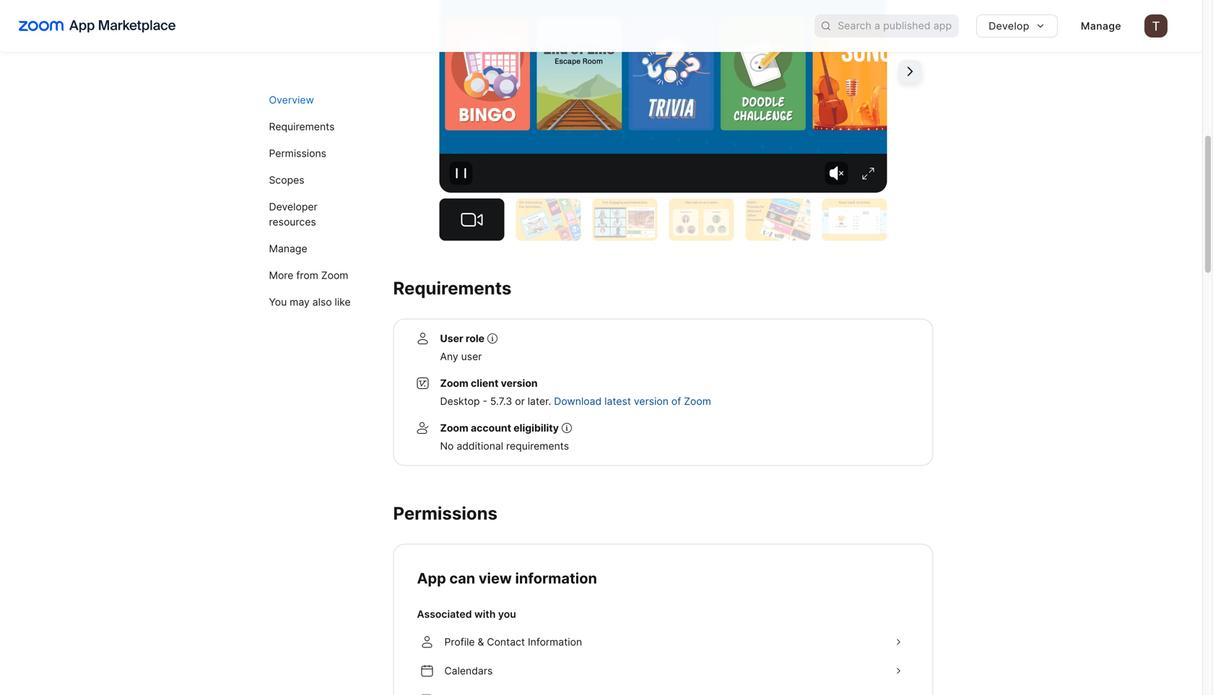 Task type: vqa. For each thing, say whether or not it's contained in the screenshot.
can
yes



Task type: locate. For each thing, give the bounding box(es) containing it.
&
[[478, 636, 484, 649]]

zoom right the of
[[684, 395, 711, 408]]

1 horizontal spatial requirements
[[393, 278, 512, 299]]

develop button
[[977, 14, 1058, 38]]

0 horizontal spatial version
[[501, 377, 538, 390]]

you may also like link
[[269, 289, 367, 316]]

permissions up app
[[393, 503, 498, 524]]

banner containing develop
[[0, 0, 1203, 52]]

requirements
[[269, 121, 335, 133], [393, 278, 512, 299]]

banner
[[0, 0, 1203, 52]]

how it works: funtivity by hermis image
[[516, 199, 581, 241], [593, 199, 658, 241], [669, 199, 734, 241], [746, 199, 811, 241], [822, 199, 887, 241]]

zoom
[[321, 269, 348, 282], [440, 377, 469, 390], [684, 395, 711, 408], [440, 422, 469, 434]]

permissions
[[269, 147, 326, 160], [393, 503, 498, 524]]

learn more about user role image
[[562, 423, 572, 433]]

manage for manage link
[[269, 243, 307, 255]]

developer resources link
[[269, 194, 367, 235]]

0 vertical spatial requirements
[[269, 121, 335, 133]]

profile & contact information button
[[417, 628, 910, 657]]

manage
[[1081, 20, 1122, 32], [269, 243, 307, 255]]

you
[[269, 296, 287, 308]]

0 horizontal spatial permissions
[[269, 147, 326, 160]]

develop
[[989, 20, 1030, 32]]

1 horizontal spatial manage
[[1081, 20, 1122, 32]]

latest
[[605, 395, 631, 408]]

of
[[672, 395, 681, 408]]

Search text field
[[838, 15, 959, 37]]

additional
[[457, 440, 503, 452]]

requirements up user
[[393, 278, 512, 299]]

app
[[417, 570, 446, 588]]

1 vertical spatial version
[[634, 395, 669, 408]]

manage inside manage link
[[269, 243, 307, 255]]

0 vertical spatial version
[[501, 377, 538, 390]]

associated with you
[[417, 609, 516, 621]]

contact
[[487, 636, 525, 649]]

resources
[[269, 216, 316, 228]]

account
[[471, 422, 511, 434]]

0 vertical spatial manage
[[1081, 20, 1122, 32]]

you may also like
[[269, 296, 351, 308]]

1 vertical spatial manage
[[269, 243, 307, 255]]

version
[[501, 377, 538, 390], [634, 395, 669, 408]]

1 vertical spatial permissions
[[393, 503, 498, 524]]

version up or
[[501, 377, 538, 390]]

like
[[335, 296, 351, 308]]

0 vertical spatial permissions
[[269, 147, 326, 160]]

can
[[450, 570, 475, 588]]

user role
[[440, 333, 485, 345]]

download latest version of zoom link
[[554, 395, 711, 408]]

view
[[479, 570, 512, 588]]

permissions up scopes on the top left of the page
[[269, 147, 326, 160]]

permissions link
[[269, 140, 367, 167]]

also
[[313, 296, 332, 308]]

app can view information
[[417, 570, 597, 588]]

1 horizontal spatial version
[[634, 395, 669, 408]]

profile & contact information
[[445, 636, 582, 649]]

2 how it works: funtivity by hermis image from the left
[[593, 199, 658, 241]]

4 how it works: funtivity by hermis image from the left
[[746, 199, 811, 241]]

calendars
[[445, 665, 493, 677]]

0 horizontal spatial manage
[[269, 243, 307, 255]]

overview link
[[269, 87, 367, 113]]

scopes link
[[269, 167, 367, 194]]

later.
[[528, 395, 551, 408]]

desktop - 5.7.3 or later. download latest version of zoom
[[440, 395, 711, 408]]

zoom client version
[[440, 377, 538, 390]]

no additional requirements
[[440, 440, 569, 452]]

requirements down overview
[[269, 121, 335, 133]]

version left the of
[[634, 395, 669, 408]]

manage inside the manage button
[[1081, 20, 1122, 32]]



Task type: describe. For each thing, give the bounding box(es) containing it.
more
[[269, 269, 294, 282]]

learn more about user role tooltip
[[562, 423, 572, 433]]

desktop
[[440, 395, 480, 408]]

you
[[498, 609, 516, 621]]

manage button
[[1070, 14, 1133, 38]]

eligibility
[[514, 422, 559, 434]]

client
[[471, 377, 499, 390]]

more from zoom link
[[269, 262, 367, 289]]

download
[[554, 395, 602, 408]]

or
[[515, 395, 525, 408]]

profile
[[445, 636, 475, 649]]

developer resources
[[269, 201, 318, 228]]

search a published app element
[[815, 14, 959, 38]]

zoom right 'from'
[[321, 269, 348, 282]]

manage for the manage button
[[1081, 20, 1122, 32]]

learn more about user role image
[[488, 334, 498, 344]]

zoom account eligibility
[[440, 422, 559, 434]]

overview
[[269, 94, 314, 106]]

3 how it works: funtivity by hermis image from the left
[[669, 199, 734, 241]]

information
[[515, 570, 597, 588]]

5 how it works: funtivity by hermis image from the left
[[822, 199, 887, 241]]

1 vertical spatial requirements
[[393, 278, 512, 299]]

zoom up desktop
[[440, 377, 469, 390]]

any user
[[440, 351, 482, 363]]

5.7.3
[[490, 395, 512, 408]]

requirements link
[[269, 113, 367, 140]]

user
[[461, 351, 482, 363]]

requirements
[[506, 440, 569, 452]]

0 horizontal spatial requirements
[[269, 121, 335, 133]]

with
[[475, 609, 496, 621]]

zoom up no
[[440, 422, 469, 434]]

may
[[290, 296, 310, 308]]

more from zoom
[[269, 269, 348, 282]]

from
[[296, 269, 318, 282]]

calendars button
[[417, 657, 910, 686]]

-
[[483, 395, 487, 408]]

information
[[528, 636, 582, 649]]

developer
[[269, 201, 318, 213]]

scopes
[[269, 174, 305, 186]]

no
[[440, 440, 454, 452]]

manage link
[[269, 235, 367, 262]]

associated
[[417, 609, 472, 621]]

any
[[440, 351, 458, 363]]

1 horizontal spatial permissions
[[393, 503, 498, 524]]

1 how it works: funtivity by hermis image from the left
[[516, 199, 581, 241]]

user
[[440, 333, 463, 345]]

role
[[466, 333, 485, 345]]



